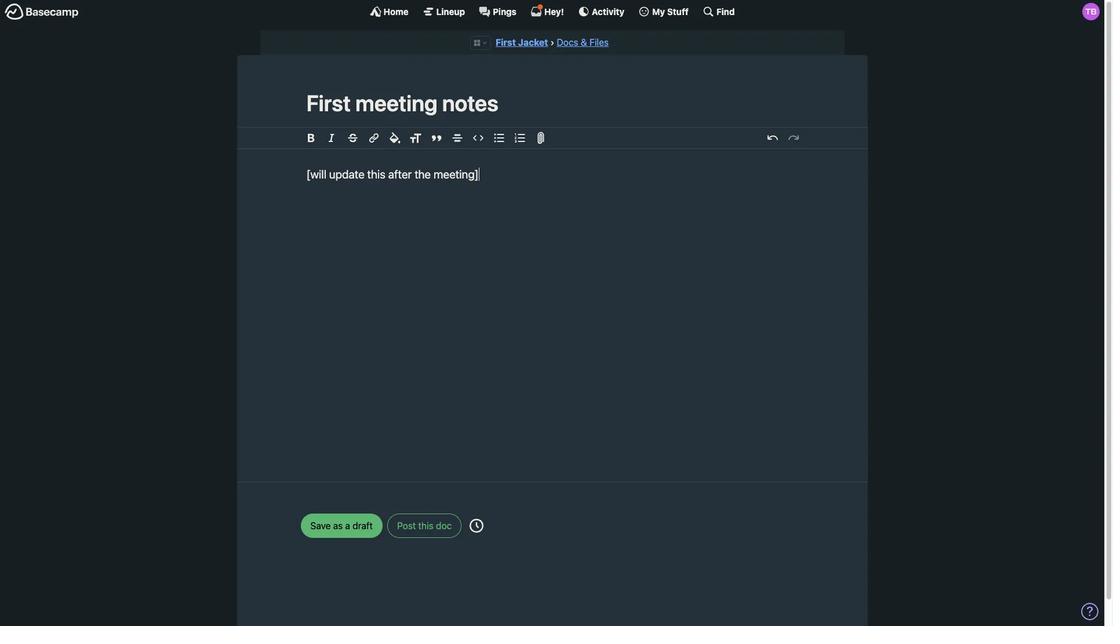 Task type: describe. For each thing, give the bounding box(es) containing it.
post
[[397, 521, 416, 531]]

hey! button
[[531, 4, 564, 17]]

&
[[581, 37, 587, 48]]

after
[[389, 168, 412, 181]]

activity link
[[578, 6, 625, 17]]

post this doc
[[397, 521, 452, 531]]

update
[[329, 168, 365, 181]]

jacket
[[518, 37, 548, 48]]

schedule this to post later image
[[470, 519, 483, 533]]

main element
[[0, 0, 1105, 23]]

activity
[[592, 6, 625, 17]]

tyler black image
[[1083, 3, 1100, 20]]

switch accounts image
[[5, 3, 79, 21]]

first jacket
[[496, 37, 548, 48]]

meeting]
[[434, 168, 479, 181]]

find
[[717, 6, 735, 17]]

Type your document here… text field
[[272, 149, 833, 468]]

my stuff
[[653, 6, 689, 17]]

home link
[[370, 6, 409, 17]]

› docs & files
[[551, 37, 609, 48]]

find button
[[703, 6, 735, 17]]

hey!
[[545, 6, 564, 17]]

my
[[653, 6, 665, 17]]

pings button
[[479, 6, 517, 17]]



Task type: locate. For each thing, give the bounding box(es) containing it.
0 horizontal spatial this
[[367, 168, 386, 181]]

files
[[590, 37, 609, 48]]

this left doc
[[419, 521, 434, 531]]

0 vertical spatial this
[[367, 168, 386, 181]]

lineup
[[437, 6, 465, 17]]

›
[[551, 37, 555, 48]]

docs
[[557, 37, 579, 48]]

this left after
[[367, 168, 386, 181]]

my stuff button
[[639, 6, 689, 17]]

stuff
[[668, 6, 689, 17]]

first jacket link
[[496, 37, 548, 48]]

this
[[367, 168, 386, 181], [419, 521, 434, 531]]

the
[[415, 168, 431, 181]]

first
[[496, 37, 516, 48]]

[will update this after the meeting]
[[307, 168, 479, 181]]

pings
[[493, 6, 517, 17]]

docs & files link
[[557, 37, 609, 48]]

lineup link
[[423, 6, 465, 17]]

post this doc button
[[388, 514, 462, 538]]

1 vertical spatial this
[[419, 521, 434, 531]]

None submit
[[301, 514, 383, 538]]

[will
[[307, 168, 327, 181]]

this inside "post this doc" button
[[419, 521, 434, 531]]

Type a title… text field
[[307, 90, 798, 116]]

home
[[384, 6, 409, 17]]

1 horizontal spatial this
[[419, 521, 434, 531]]

doc
[[436, 521, 452, 531]]

this inside [will update this after the meeting] 'text box'
[[367, 168, 386, 181]]



Task type: vqa. For each thing, say whether or not it's contained in the screenshot.
a within the HELLO EVERYONE! LET'S DO A ROLL CALL TODAY! TYPE YOUR NAME OUT HERE :)
no



